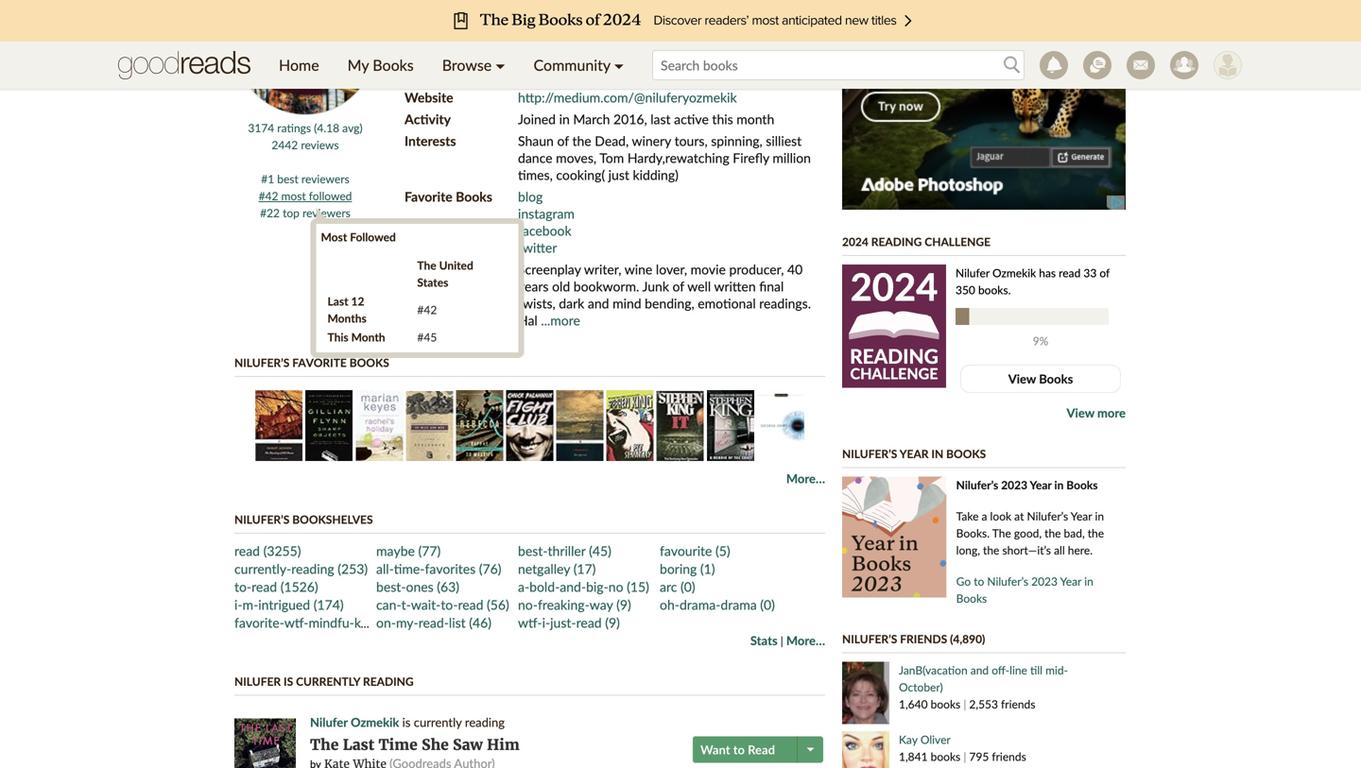 Task type: describe. For each thing, give the bounding box(es) containing it.
Search books text field
[[653, 50, 1025, 80]]

to for read
[[734, 743, 745, 758]]

Search for books to add to your shelves search field
[[653, 50, 1025, 80]]

followed
[[309, 189, 352, 203]]

nilufer's for nilufer's bookshelves
[[235, 513, 290, 527]]

(253)
[[338, 561, 368, 577]]

2024 reading challenge link
[[843, 235, 991, 249]]

books inside 'shaun of the dead, winery tours, spinning, silliest dance moves, tom hardy,rewatching firefly million times, cooking( just kidding) favorite books'
[[456, 189, 493, 205]]

west hollywood, ca (1220 mi) website
[[405, 68, 698, 105]]

boring‎               (1) link
[[660, 561, 715, 577]]

look
[[991, 510, 1012, 523]]

my books link
[[334, 42, 428, 89]]

2024 for 2024 reading challenge
[[843, 235, 869, 249]]

can-
[[376, 597, 402, 613]]

kay oliver 1,841 books | 795 friends
[[899, 733, 1027, 764]]

times,
[[518, 167, 553, 183]]

3174
[[248, 121, 275, 135]]

reading
[[850, 345, 939, 368]]

time
[[379, 736, 418, 755]]

read‎ up currently-
[[235, 543, 260, 559]]

wine
[[625, 262, 653, 278]]

dead,
[[595, 133, 629, 149]]

the up all
[[1045, 527, 1062, 541]]

(76)
[[479, 561, 502, 577]]

| inside janb(vacation and off-line till mid- october) 1,640 books | 2,553 friends
[[964, 698, 967, 712]]

2 more… link from the top
[[787, 634, 826, 649]]

menu containing home
[[265, 42, 638, 89]]

bookworm.
[[574, 279, 640, 295]]

bookshelves
[[292, 513, 373, 527]]

stats | more…
[[751, 634, 826, 649]]

(87)
[[404, 615, 427, 631]]

me
[[445, 262, 464, 278]]

books up bad,
[[1067, 479, 1099, 492]]

firefly
[[733, 150, 770, 166]]

0 horizontal spatial (0)
[[681, 579, 696, 595]]

nilufer for 350
[[956, 266, 990, 280]]

thriller‎
[[548, 543, 586, 559]]

nilufer's inside go to nilufer's 2023 year in books
[[988, 575, 1029, 589]]

go to nilufer's 2023 year in books
[[957, 575, 1094, 606]]

united
[[439, 259, 474, 272]]

ozmekik for books.
[[993, 266, 1037, 280]]

year left 'in'
[[900, 447, 929, 461]]

books inside view books link
[[1040, 372, 1074, 387]]

and inside janb(vacation and off-line till mid- october) 1,640 books | 2,553 friends
[[971, 664, 989, 678]]

i-m-intrigued‎               (174) link
[[235, 597, 344, 613]]

no-
[[518, 597, 538, 613]]

i- inside best-thriller‎               (45) netgalley‎               (17) a-bold-and-big-no‎               (15) no-freaking-way‎               (9) wtf-i-just-read‎               (9)
[[543, 615, 551, 631]]

0 vertical spatial is
[[284, 675, 293, 689]]

nilufer's bookshelves
[[235, 513, 373, 527]]

interests
[[405, 133, 456, 149]]

years
[[518, 279, 549, 295]]

3174 ratings link
[[248, 121, 311, 135]]

my group discussions image
[[1084, 51, 1112, 79]]

fight club by chuck palahniuk image
[[506, 391, 554, 462]]

the right bad,
[[1088, 527, 1105, 541]]

2023 inside go to nilufer's 2023 year in books
[[1032, 575, 1058, 589]]

oh-drama-drama‎               (0) link
[[660, 597, 775, 613]]

(1526)
[[281, 579, 318, 595]]

nilufer's inside take a look at nilufer's year in books. the good, the bad, the long, the short—it's all here.
[[1028, 510, 1069, 523]]

bad,
[[1064, 527, 1085, 541]]

read‎ inside maybe‎               (77) all-time-favorites‎               (76) best-ones‎               (63) can-t-wait-to-read‎               (56) on-my-read-list‎               (46)
[[458, 597, 484, 613]]

year inside go to nilufer's 2023 year in books
[[1061, 575, 1082, 589]]

stats link
[[751, 634, 778, 649]]

(15)
[[627, 579, 650, 595]]

of inside nilufer ozmekik has read 33 of 350 books.
[[1100, 266, 1110, 280]]

currently
[[414, 715, 462, 731]]

1 vertical spatial #42
[[417, 303, 437, 317]]

ozmekik for time
[[351, 715, 399, 731]]

written
[[714, 279, 756, 295]]

blog
[[518, 189, 543, 205]]

(5)
[[716, 543, 731, 559]]

350
[[956, 283, 976, 297]]

active
[[674, 111, 709, 127]]

nilufer's for nilufer's favorite books
[[235, 356, 290, 370]]

wtf- inside best-thriller‎               (45) netgalley‎               (17) a-bold-and-big-no‎               (15) no-freaking-way‎               (9) wtf-i-just-read‎               (9)
[[518, 615, 543, 631]]

don quixote by miguel de cervantes saavedra image
[[557, 391, 604, 462]]

in
[[932, 447, 944, 461]]

on-my-read-list‎               (46) link
[[376, 615, 492, 631]]

of inside 'shaun of the dead, winery tours, spinning, silliest dance moves, tom hardy,rewatching firefly million times, cooking( just kidding) favorite books'
[[557, 133, 569, 149]]

(174)
[[314, 597, 344, 613]]

west
[[518, 68, 549, 84]]

nilufer's for nilufer's year in books
[[843, 447, 898, 461]]

instagram link
[[518, 206, 575, 222]]

oh-
[[660, 597, 680, 613]]

...more link
[[541, 313, 581, 329]]

1984 by george orwell image
[[757, 391, 805, 462]]

go
[[957, 575, 971, 589]]

reviews
[[301, 138, 339, 152]]

795
[[970, 750, 990, 764]]

at
[[1015, 510, 1025, 523]]

books right 'in'
[[947, 447, 987, 461]]

nilufer's favorite books link
[[235, 356, 389, 370]]

in inside joined in march 2016,             last active this month interests
[[560, 111, 570, 127]]

blog link
[[518, 189, 543, 205]]

books inside my books link
[[373, 56, 414, 74]]

read‎               (3255) currently-reading‎               (253) to-read‎               (1526) i-m-intrigued‎               (174) favorite-wtf-mindfu-k-books‎               (87)
[[235, 543, 427, 631]]

2024 for 2024
[[851, 264, 939, 309]]

janb(va... image
[[843, 663, 890, 725]]

the inside 'shaun of the dead, winery tours, spinning, silliest dance moves, tom hardy,rewatching firefly million times, cooking( just kidding) favorite books'
[[573, 133, 592, 149]]

readings.
[[760, 296, 811, 312]]

read
[[748, 743, 775, 758]]

friends inside kay oliver 1,841 books | 795 friends
[[992, 750, 1027, 764]]

nilufer ozmekik has read 33 of 350 books.
[[956, 266, 1110, 297]]

cooking(
[[556, 167, 605, 183]]

well
[[688, 279, 711, 295]]

i- inside read‎               (3255) currently-reading‎               (253) to-read‎               (1526) i-m-intrigued‎               (174) favorite-wtf-mindfu-k-books‎               (87)
[[235, 597, 243, 613]]

0 vertical spatial (9)
[[617, 597, 631, 613]]

kay
[[899, 733, 918, 747]]

books inside janb(vacation and off-line till mid- october) 1,640 books | 2,553 friends
[[931, 698, 961, 712]]

2 more… from the top
[[787, 634, 826, 649]]

it by stephen king image
[[657, 391, 704, 462]]

0 vertical spatial reviewers
[[302, 172, 350, 186]]

to for nilufer's
[[974, 575, 985, 589]]

mindfu-
[[309, 615, 355, 631]]

last 12 months
[[328, 295, 367, 325]]

a-
[[518, 579, 530, 595]]

notifications image
[[1040, 51, 1069, 79]]

best- inside maybe‎               (77) all-time-favorites‎               (76) best-ones‎               (63) can-t-wait-to-read‎               (56) on-my-read-list‎               (46)
[[376, 579, 406, 595]]

to- inside maybe‎               (77) all-time-favorites‎               (76) best-ones‎               (63) can-t-wait-to-read‎               (56) on-my-read-list‎               (46)
[[441, 597, 458, 613]]

(56)
[[487, 597, 510, 613]]

and inside screenplay writer, wine lover, movie producer, 40 years old bookworm. junk of well written final twists, dark and mind bending, emotional readings. hal ...more
[[588, 296, 610, 312]]

last inside nilufer ozmekik is currently reading the last time she saw him
[[343, 736, 375, 755]]

wtf-i-just-read‎               (9) link
[[518, 615, 620, 631]]

9%
[[1033, 334, 1049, 348]]

hal
[[518, 313, 538, 329]]

ratings
[[277, 121, 311, 135]]

▾ for community ▾
[[615, 56, 624, 74]]

view more link
[[1067, 406, 1126, 421]]

the last time she saw him link
[[310, 736, 520, 755]]

the inside take a look at nilufer's year in books. the good, the bad, the long, the short—it's all here.
[[993, 527, 1012, 541]]

arc‎
[[660, 579, 678, 595]]

maybe‎               (77) link
[[376, 543, 441, 559]]

nilufer's friends (4,890)
[[843, 633, 986, 646]]

boring‎
[[660, 561, 697, 577]]

nilufer ozmekik image
[[235, 0, 376, 115]]

advertisement element
[[843, 0, 1126, 210]]

screenplay
[[518, 262, 581, 278]]

him
[[487, 736, 520, 755]]

0 vertical spatial books
[[350, 356, 389, 370]]



Task type: vqa. For each thing, say whether or not it's contained in the screenshot.
Nilufer's
yes



Task type: locate. For each thing, give the bounding box(es) containing it.
nilufer's left the favorite
[[235, 356, 290, 370]]

0 horizontal spatial best-
[[376, 579, 406, 595]]

1 horizontal spatial i-
[[543, 615, 551, 631]]

1,640
[[899, 698, 928, 712]]

last inside the last 12 months
[[328, 295, 349, 308]]

the down nilufer ozmekik link
[[310, 736, 339, 755]]

favourite‎               (5) boring‎               (1) arc‎               (0) oh-drama-drama‎               (0)
[[660, 543, 775, 613]]

reading
[[872, 235, 922, 249], [363, 675, 414, 689]]

more… right stats link
[[787, 634, 826, 649]]

can-t-wait-to-read‎               (56) link
[[376, 597, 510, 613]]

1 more… link from the top
[[787, 471, 826, 487]]

last
[[328, 295, 349, 308], [343, 736, 375, 755]]

1 horizontal spatial 2023
[[1032, 575, 1058, 589]]

and down bookworm.
[[588, 296, 610, 312]]

(45)
[[589, 543, 612, 559]]

blog instagram facebook twitter about me
[[405, 189, 575, 278]]

pet sematary by stephen king image
[[607, 391, 654, 462]]

1 vertical spatial and
[[971, 664, 989, 678]]

home
[[279, 56, 319, 74]]

spinning,
[[711, 133, 763, 149]]

of up moves,
[[557, 133, 569, 149]]

nilufer's for nilufer's 2023 year in books
[[957, 479, 999, 492]]

more
[[1098, 406, 1126, 421]]

#1
[[261, 172, 274, 186]]

2,553
[[970, 698, 999, 712]]

books‎
[[366, 615, 401, 631]]

0 vertical spatial more… link
[[787, 471, 826, 487]]

0 vertical spatial friends
[[1002, 698, 1036, 712]]

1 vertical spatial i-
[[543, 615, 551, 631]]

best- up netgalley‎
[[518, 543, 548, 559]]

nilufer down 'favorite-'
[[235, 675, 281, 689]]

year up take a look at nilufer's year in books. the good, the bad, the long, the short—it's all here.
[[1030, 479, 1052, 492]]

1 ▾ from the left
[[496, 56, 506, 74]]

1 vertical spatial 2024
[[851, 264, 939, 309]]

the right long,
[[984, 544, 1000, 558]]

twitter
[[518, 240, 557, 256]]

year
[[900, 447, 929, 461], [1030, 479, 1052, 492], [1071, 510, 1093, 523], [1061, 575, 1082, 589]]

nilufer inside nilufer ozmekik is currently reading the last time she saw him
[[310, 715, 348, 731]]

1 horizontal spatial ▾
[[615, 56, 624, 74]]

time-
[[394, 561, 425, 577]]

the inside nilufer ozmekik is currently reading the last time she saw him
[[310, 736, 339, 755]]

2 vertical spatial nilufer
[[310, 715, 348, 731]]

0 vertical spatial and
[[588, 296, 610, 312]]

3174 ratings (4.18 avg) 2442 reviews
[[248, 121, 363, 152]]

1 vertical spatial last
[[343, 736, 375, 755]]

menu
[[265, 42, 638, 89]]

maybe‎
[[376, 543, 415, 559]]

moves,
[[556, 150, 597, 166]]

nilufer inside nilufer ozmekik has read 33 of 350 books.
[[956, 266, 990, 280]]

1 horizontal spatial wtf-
[[518, 615, 543, 631]]

the up moves,
[[573, 133, 592, 149]]

1 horizontal spatial best-
[[518, 543, 548, 559]]

best- up can-
[[376, 579, 406, 595]]

2 horizontal spatial of
[[1100, 266, 1110, 280]]

all-
[[376, 561, 394, 577]]

months
[[328, 312, 367, 325]]

friends inside janb(vacation and off-line till mid- october) 1,640 books | 2,553 friends
[[1002, 698, 1036, 712]]

states
[[417, 276, 449, 289]]

0 horizontal spatial i-
[[235, 597, 243, 613]]

2023 up "at"
[[1002, 479, 1028, 492]]

0 horizontal spatial to
[[734, 743, 745, 758]]

1 vertical spatial |
[[964, 698, 967, 712]]

1 vertical spatial nilufer
[[235, 675, 281, 689]]

| left 2,553 on the right bottom of page
[[964, 698, 967, 712]]

year inside take a look at nilufer's year in books. the good, the bad, the long, the short—it's all here.
[[1071, 510, 1093, 523]]

1 vertical spatial reviewers
[[303, 206, 351, 220]]

friends down line on the bottom
[[1002, 698, 1036, 712]]

2024 reading challenge image
[[846, 304, 944, 344]]

1 vertical spatial the
[[993, 527, 1012, 541]]

nilufer is currently reading
[[235, 675, 414, 689]]

0 vertical spatial #42
[[259, 189, 279, 203]]

(0) down boring‎               (1) link
[[681, 579, 696, 595]]

to inside want to read button
[[734, 743, 745, 758]]

read‎ inside best-thriller‎               (45) netgalley‎               (17) a-bold-and-big-no‎               (15) no-freaking-way‎               (9) wtf-i-just-read‎               (9)
[[577, 615, 602, 631]]

2 vertical spatial |
[[964, 750, 967, 764]]

▾ for browse ▾
[[496, 56, 506, 74]]

last up months
[[328, 295, 349, 308]]

1 vertical spatial more… link
[[787, 634, 826, 649]]

reviewers up the followed
[[302, 172, 350, 186]]

nilufer's for nilufer's friends (4,890)
[[843, 633, 898, 646]]

0 vertical spatial 2024
[[843, 235, 869, 249]]

nilufer up "350"
[[956, 266, 990, 280]]

1 horizontal spatial and
[[971, 664, 989, 678]]

2 wtf- from the left
[[518, 615, 543, 631]]

nilufer's down short—it's
[[988, 575, 1029, 589]]

2 vertical spatial books
[[931, 750, 961, 764]]

(1220
[[642, 68, 677, 84]]

0 vertical spatial nilufer
[[956, 266, 990, 280]]

0 horizontal spatial the
[[310, 736, 339, 755]]

(9) down no‎
[[617, 597, 631, 613]]

...more
[[541, 313, 581, 329]]

more… down 1984 by george orwell image
[[787, 471, 826, 487]]

twists,
[[518, 296, 556, 312]]

more… link
[[787, 471, 826, 487], [787, 634, 826, 649]]

favorite-wtf-mindfu-k-books‎               (87) link
[[235, 615, 427, 631]]

last down nilufer ozmekik link
[[343, 736, 375, 755]]

i- down freaking-
[[543, 615, 551, 631]]

arc‎               (0) link
[[660, 579, 696, 595]]

the down look
[[993, 527, 1012, 541]]

rachel's holiday by marian keyes image
[[356, 391, 403, 462]]

(1)
[[701, 561, 715, 577]]

1 vertical spatial best-
[[376, 579, 406, 595]]

0 horizontal spatial to-
[[235, 579, 252, 595]]

#42 down #1
[[259, 189, 279, 203]]

1 vertical spatial books
[[931, 698, 961, 712]]

view for view books
[[1009, 372, 1037, 387]]

nilufer's up a
[[957, 479, 999, 492]]

1 horizontal spatial to-
[[441, 597, 458, 613]]

1 vertical spatial more…
[[787, 634, 826, 649]]

to- down (63)
[[441, 597, 458, 613]]

freaking-
[[538, 597, 590, 613]]

0 horizontal spatial reading
[[363, 675, 414, 689]]

of mice and men by john steinbeck image
[[406, 392, 453, 462]]

the up states on the left
[[417, 259, 437, 272]]

view for view more
[[1067, 406, 1095, 421]]

33
[[1084, 266, 1097, 280]]

1 horizontal spatial is
[[403, 715, 411, 731]]

1 wtf- from the left
[[285, 615, 309, 631]]

0 horizontal spatial #42
[[259, 189, 279, 203]]

0 vertical spatial last
[[328, 295, 349, 308]]

(4.18
[[314, 121, 340, 135]]

to inside go to nilufer's 2023 year in books
[[974, 575, 985, 589]]

reading up nilufer ozmekik link
[[363, 675, 414, 689]]

writer,
[[584, 262, 622, 278]]

1 vertical spatial reading
[[363, 675, 414, 689]]

ruby anderson image
[[1214, 51, 1243, 79]]

0 horizontal spatial and
[[588, 296, 610, 312]]

1 vertical spatial (9)
[[605, 615, 620, 631]]

1 horizontal spatial ozmekik
[[993, 266, 1037, 280]]

0 vertical spatial (0)
[[681, 579, 696, 595]]

#42 inside "#1 best reviewers #42 most followed #22 top reviewers"
[[259, 189, 279, 203]]

the last time she... image
[[235, 719, 296, 769]]

#22 top reviewers link
[[260, 206, 351, 220]]

till
[[1031, 664, 1043, 678]]

the haunting of hill house by shirley jackson image
[[255, 391, 303, 462]]

joined in march 2016,             last active this month interests
[[405, 111, 775, 149]]

maybe‎               (77) all-time-favorites‎               (76) best-ones‎               (63) can-t-wait-to-read‎               (56) on-my-read-list‎               (46)
[[376, 543, 510, 631]]

just-
[[551, 615, 577, 631]]

nilufer for last
[[310, 715, 348, 731]]

1 vertical spatial to
[[734, 743, 745, 758]]

1 horizontal spatial to
[[974, 575, 985, 589]]

of right 33
[[1100, 266, 1110, 280]]

community ▾
[[534, 56, 624, 74]]

nilufer's up good,
[[1028, 510, 1069, 523]]

0 horizontal spatial of
[[557, 133, 569, 149]]

1 vertical spatial 2023
[[1032, 575, 1058, 589]]

kay oliver link
[[899, 733, 951, 747]]

view left more
[[1067, 406, 1095, 421]]

0 vertical spatial |
[[781, 635, 784, 648]]

of down lover,
[[673, 279, 685, 295]]

year in books image
[[843, 477, 947, 598]]

2 vertical spatial the
[[310, 736, 339, 755]]

reviewers down the followed
[[303, 206, 351, 220]]

1 vertical spatial ozmekik
[[351, 715, 399, 731]]

books down "month" on the left top
[[350, 356, 389, 370]]

rebecca by daphne du maurier image
[[456, 391, 504, 462]]

2024 down 2024 reading challenge link
[[851, 264, 939, 309]]

0 horizontal spatial ▾
[[496, 56, 506, 74]]

is left currently
[[284, 675, 293, 689]]

friends right 795
[[992, 750, 1027, 764]]

0 horizontal spatial view
[[1009, 372, 1037, 387]]

want
[[701, 743, 731, 758]]

on writing by stephen king image
[[707, 391, 755, 462]]

nilufer's left 'in'
[[843, 447, 898, 461]]

has
[[1040, 266, 1057, 280]]

read‎ down way‎
[[577, 615, 602, 631]]

| right stats link
[[781, 635, 784, 648]]

inbox image
[[1127, 51, 1156, 79]]

nilufer's
[[235, 356, 290, 370], [843, 447, 898, 461], [957, 479, 999, 492], [1028, 510, 1069, 523], [235, 513, 290, 527], [988, 575, 1029, 589], [843, 633, 898, 646]]

0 vertical spatial more…
[[787, 471, 826, 487]]

ozmekik up time
[[351, 715, 399, 731]]

nilufer ozmekik link
[[310, 715, 399, 731]]

1 vertical spatial friends
[[992, 750, 1027, 764]]

(9) down way‎
[[605, 615, 620, 631]]

1 horizontal spatial view
[[1067, 406, 1095, 421]]

1 horizontal spatial (0)
[[761, 597, 775, 613]]

best-
[[518, 543, 548, 559], [376, 579, 406, 595]]

janb(vacation and off-line till mid- october) 1,640 books | 2,553 friends
[[899, 664, 1069, 712]]

books inside kay oliver 1,841 books | 795 friends
[[931, 750, 961, 764]]

wtf- down no-
[[518, 615, 543, 631]]

0 vertical spatial reading
[[872, 235, 922, 249]]

last
[[651, 111, 671, 127]]

1 vertical spatial to-
[[441, 597, 458, 613]]

nilufer's favorite books
[[235, 356, 389, 370]]

to- up m-
[[235, 579, 252, 595]]

| left 795
[[964, 750, 967, 764]]

more… link right stats link
[[787, 634, 826, 649]]

books inside go to nilufer's 2023 year in books
[[957, 592, 988, 606]]

2 horizontal spatial the
[[993, 527, 1012, 541]]

0 horizontal spatial is
[[284, 675, 293, 689]]

friend requests image
[[1171, 51, 1199, 79]]

details
[[405, 68, 446, 84]]

the inside "the united states"
[[417, 259, 437, 272]]

favorites‎
[[425, 561, 476, 577]]

books down 9%
[[1040, 372, 1074, 387]]

#42
[[259, 189, 279, 203], [417, 303, 437, 317]]

reviewers
[[302, 172, 350, 186], [303, 206, 351, 220]]

nilufer down currently
[[310, 715, 348, 731]]

2023 down all
[[1032, 575, 1058, 589]]

1 horizontal spatial reading
[[872, 235, 922, 249]]

0 horizontal spatial nilufer
[[235, 675, 281, 689]]

0 vertical spatial best-
[[518, 543, 548, 559]]

browse
[[442, 56, 492, 74]]

(0) right drama‎
[[761, 597, 775, 613]]

1 horizontal spatial the
[[417, 259, 437, 272]]

0 vertical spatial 2023
[[1002, 479, 1028, 492]]

| inside kay oliver 1,841 books | 795 friends
[[964, 750, 967, 764]]

is up the last time she saw him link
[[403, 715, 411, 731]]

0 vertical spatial view
[[1009, 372, 1037, 387]]

0 vertical spatial ozmekik
[[993, 266, 1037, 280]]

0 vertical spatial to-
[[235, 579, 252, 595]]

friends
[[1002, 698, 1036, 712], [992, 750, 1027, 764]]

view inside view books link
[[1009, 372, 1037, 387]]

0 vertical spatial to
[[974, 575, 985, 589]]

read‎ up '(46)'
[[458, 597, 484, 613]]

this
[[328, 331, 349, 344]]

year up bad,
[[1071, 510, 1093, 523]]

my
[[348, 56, 369, 74]]

a-bold-and-big-no‎               (15) link
[[518, 579, 650, 595]]

to left read
[[734, 743, 745, 758]]

books right my
[[373, 56, 414, 74]]

best
[[277, 172, 299, 186]]

year down here.
[[1061, 575, 1082, 589]]

more… link down 1984 by george orwell image
[[787, 471, 826, 487]]

books right favorite
[[456, 189, 493, 205]]

2 ▾ from the left
[[615, 56, 624, 74]]

in inside go to nilufer's 2023 year in books
[[1085, 575, 1094, 589]]

to- inside read‎               (3255) currently-reading‎               (253) to-read‎               (1526) i-m-intrigued‎               (174) favorite-wtf-mindfu-k-books‎               (87)
[[235, 579, 252, 595]]

books down oliver
[[931, 750, 961, 764]]

1 more… from the top
[[787, 471, 826, 487]]

1 horizontal spatial #42
[[417, 303, 437, 317]]

best- inside best-thriller‎               (45) netgalley‎               (17) a-bold-and-big-no‎               (15) no-freaking-way‎               (9) wtf-i-just-read‎               (9)
[[518, 543, 548, 559]]

reading
[[465, 715, 505, 731]]

▾ up http://medium.com/@niluferyozmekik
[[615, 56, 624, 74]]

read‎ down currently-
[[252, 579, 277, 595]]

ozmekik inside nilufer ozmekik has read 33 of 350 books.
[[993, 266, 1037, 280]]

(17)
[[574, 561, 596, 577]]

view books link
[[961, 365, 1122, 393]]

1 horizontal spatial nilufer
[[310, 715, 348, 731]]

▾ right browse
[[496, 56, 506, 74]]

books down go at the bottom right
[[957, 592, 988, 606]]

1 vertical spatial is
[[403, 715, 411, 731]]

home link
[[265, 42, 334, 89]]

go to nilufer's 2023 year in books link
[[957, 575, 1094, 606]]

0 horizontal spatial 2023
[[1002, 479, 1028, 492]]

ones‎
[[406, 579, 434, 595]]

ozmekik up books.
[[993, 266, 1037, 280]]

2024 up 2024 reading challenge image
[[843, 235, 869, 249]]

to right go at the bottom right
[[974, 575, 985, 589]]

no-freaking-way‎               (9) link
[[518, 597, 631, 613]]

1 vertical spatial view
[[1067, 406, 1095, 421]]

0 vertical spatial i-
[[235, 597, 243, 613]]

books.
[[979, 283, 1011, 297]]

view down 9%
[[1009, 372, 1037, 387]]

mind
[[613, 296, 642, 312]]

janb(vacation
[[899, 664, 968, 678]]

(9)
[[617, 597, 631, 613], [605, 615, 620, 631]]

sharp objects by gillian flynn image
[[306, 391, 353, 462]]

1 vertical spatial (0)
[[761, 597, 775, 613]]

i- up 'favorite-'
[[235, 597, 243, 613]]

ozmekik inside nilufer ozmekik is currently reading the last time she saw him
[[351, 715, 399, 731]]

reading left challenge
[[872, 235, 922, 249]]

| inside stats | more…
[[781, 635, 784, 648]]

read
[[1059, 266, 1081, 280]]

most followed
[[321, 230, 396, 244]]

kay oliver image
[[843, 732, 890, 769]]

#42 up #45 on the left of the page
[[417, 303, 437, 317]]

(77)
[[419, 543, 441, 559]]

view
[[1009, 372, 1037, 387], [1067, 406, 1095, 421]]

wtf- inside read‎               (3255) currently-reading‎               (253) to-read‎               (1526) i-m-intrigued‎               (174) favorite-wtf-mindfu-k-books‎               (87)
[[285, 615, 309, 631]]

lover,
[[656, 262, 688, 278]]

books down october)
[[931, 698, 961, 712]]

is
[[284, 675, 293, 689], [403, 715, 411, 731]]

is inside nilufer ozmekik is currently reading the last time she saw him
[[403, 715, 411, 731]]

nilufer's up read‎               (3255) "link" at the left bottom of the page
[[235, 513, 290, 527]]

0 vertical spatial the
[[417, 259, 437, 272]]

0 horizontal spatial ozmekik
[[351, 715, 399, 731]]

take
[[957, 510, 979, 523]]

and left off-
[[971, 664, 989, 678]]

in inside take a look at nilufer's year in books. the good, the bad, the long, the short—it's all here.
[[1096, 510, 1105, 523]]

to-read‎               (1526) link
[[235, 579, 318, 595]]

wtf- down i-m-intrigued‎               (174) link on the left bottom of page
[[285, 615, 309, 631]]

nilufer's left friends
[[843, 633, 898, 646]]

http://medium.com/@niluferyozmekik link
[[518, 89, 737, 105]]

1 horizontal spatial of
[[673, 279, 685, 295]]

2 horizontal spatial nilufer
[[956, 266, 990, 280]]

shaun
[[518, 133, 554, 149]]

of inside screenplay writer, wine lover, movie producer, 40 years old bookworm. junk of well written final twists, dark and mind bending, emotional readings. hal ...more
[[673, 279, 685, 295]]

0 horizontal spatial wtf-
[[285, 615, 309, 631]]



